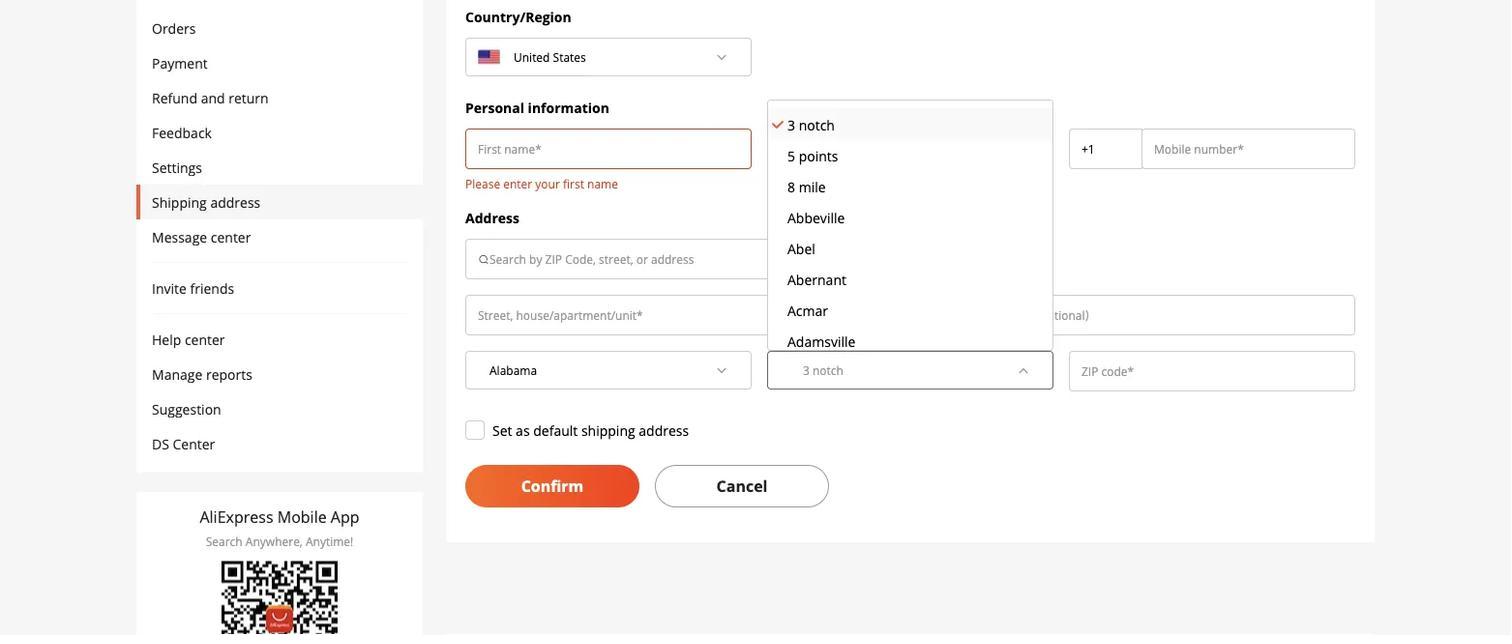 Task type: locate. For each thing, give the bounding box(es) containing it.
1 vertical spatial address
[[639, 421, 689, 440]]

row
[[458, 295, 1363, 351]]

3 notch
[[788, 116, 835, 135]]

None field
[[1082, 139, 1130, 159]]

1 vertical spatial center
[[185, 330, 225, 349]]

arrow down image
[[716, 51, 728, 63], [716, 365, 728, 376], [1018, 365, 1030, 376]]

invite
[[152, 279, 187, 298]]

list box
[[767, 100, 1054, 356]]

shipping
[[581, 421, 635, 440]]

Search by ZIP Code, street, or address field
[[490, 250, 890, 269]]

address up message center
[[210, 193, 261, 211]]

5
[[788, 147, 795, 166]]

manage
[[152, 365, 203, 384]]

cancel button
[[655, 465, 829, 508]]

suggestion
[[152, 400, 221, 419]]

0 vertical spatial center
[[211, 228, 251, 246]]

manage reports
[[152, 365, 252, 384]]

3
[[788, 116, 795, 135]]

personal
[[465, 98, 524, 117]]

country/region
[[465, 7, 572, 26]]

grid
[[458, 7, 1363, 508]]

please
[[465, 176, 500, 192]]

Street, house/apartment/unit* field
[[478, 306, 890, 325]]

center up "manage reports"
[[185, 330, 225, 349]]

confirm
[[521, 476, 584, 497]]

help
[[152, 330, 181, 349]]

friends
[[190, 279, 234, 298]]

invite friends
[[152, 279, 234, 298]]

abel
[[788, 240, 816, 259]]

alabama row
[[458, 351, 1363, 398]]

confirm button
[[465, 465, 640, 508]]

default
[[533, 421, 578, 440]]

name
[[587, 176, 618, 192]]

center for help center
[[185, 330, 225, 349]]

search image
[[478, 253, 490, 266]]

united
[[514, 49, 550, 65]]

abernant
[[788, 271, 847, 290]]

abbeville
[[788, 209, 845, 228]]

as
[[516, 421, 530, 440]]

1 horizontal spatial address
[[639, 421, 689, 440]]

0 horizontal spatial address
[[210, 193, 261, 211]]

notch
[[799, 116, 835, 135]]

refund and return
[[152, 89, 269, 107]]

adamsville
[[788, 333, 856, 352]]

address
[[210, 193, 261, 211], [639, 421, 689, 440]]

settings
[[152, 158, 202, 177]]

anywhere,
[[246, 534, 303, 550]]

center
[[211, 228, 251, 246], [185, 330, 225, 349]]

address right shipping
[[639, 421, 689, 440]]

center down the shipping address
[[211, 228, 251, 246]]

message center
[[152, 228, 251, 246]]

message
[[152, 228, 207, 246]]

8
[[788, 178, 795, 197]]

shipping
[[152, 193, 207, 211]]

orders
[[152, 19, 196, 37]]

3 notch field
[[792, 354, 1006, 387]]

Last name* field
[[780, 139, 1041, 159]]



Task type: describe. For each thing, give the bounding box(es) containing it.
set as default shipping address
[[493, 421, 689, 440]]

center for message center
[[211, 228, 251, 246]]

and
[[201, 89, 225, 107]]

alabama
[[490, 362, 537, 378]]

none field inside please enter your first name row
[[1082, 139, 1130, 159]]

information
[[528, 98, 610, 117]]

anytime!
[[306, 534, 353, 550]]

mile
[[799, 178, 826, 197]]

ds center
[[152, 435, 215, 453]]

grid containing confirm
[[458, 7, 1363, 508]]

please enter your first name
[[465, 176, 618, 192]]

5 points
[[788, 147, 838, 166]]

first
[[563, 176, 584, 192]]

states
[[553, 49, 586, 65]]

refund
[[152, 89, 197, 107]]

8 mile
[[788, 178, 826, 197]]

0 vertical spatial address
[[210, 193, 261, 211]]

ds
[[152, 435, 169, 453]]

search
[[206, 534, 243, 550]]

aliexpress mobile app search anywhere, anytime!
[[200, 507, 360, 550]]

shipping address
[[152, 193, 261, 211]]

please enter your first name row
[[458, 129, 1363, 193]]

aliexpress
[[200, 507, 273, 528]]

set
[[493, 421, 512, 440]]

feedback
[[152, 123, 212, 142]]

Apt,Suite,Unit,etc.（Optional） field
[[931, 306, 1343, 325]]

cancel
[[717, 476, 768, 497]]

mobile
[[277, 507, 327, 528]]

payment
[[152, 54, 208, 72]]

united states
[[514, 49, 586, 65]]

personal information
[[465, 98, 610, 117]]

ZIP code* field
[[1082, 362, 1343, 381]]

Mobile number* field
[[1154, 139, 1343, 159]]

list box containing 3 notch
[[767, 100, 1054, 356]]

return
[[229, 89, 269, 107]]

enter
[[503, 176, 532, 192]]

points
[[799, 147, 838, 166]]

acmar
[[788, 302, 828, 321]]

your
[[535, 176, 560, 192]]

address
[[465, 209, 520, 227]]

center
[[173, 435, 215, 453]]

help center
[[152, 330, 225, 349]]

First name* field
[[478, 139, 739, 159]]

reports
[[206, 365, 252, 384]]

app
[[331, 507, 360, 528]]



Task type: vqa. For each thing, say whether or not it's contained in the screenshot.
'Mini GPS Mobile Bluetooth 5.0 Tracker Anti-Lost Device Round Anti-Lost Device Pet Kids Bag Wallet Tracking Smart Finder Locator' image
no



